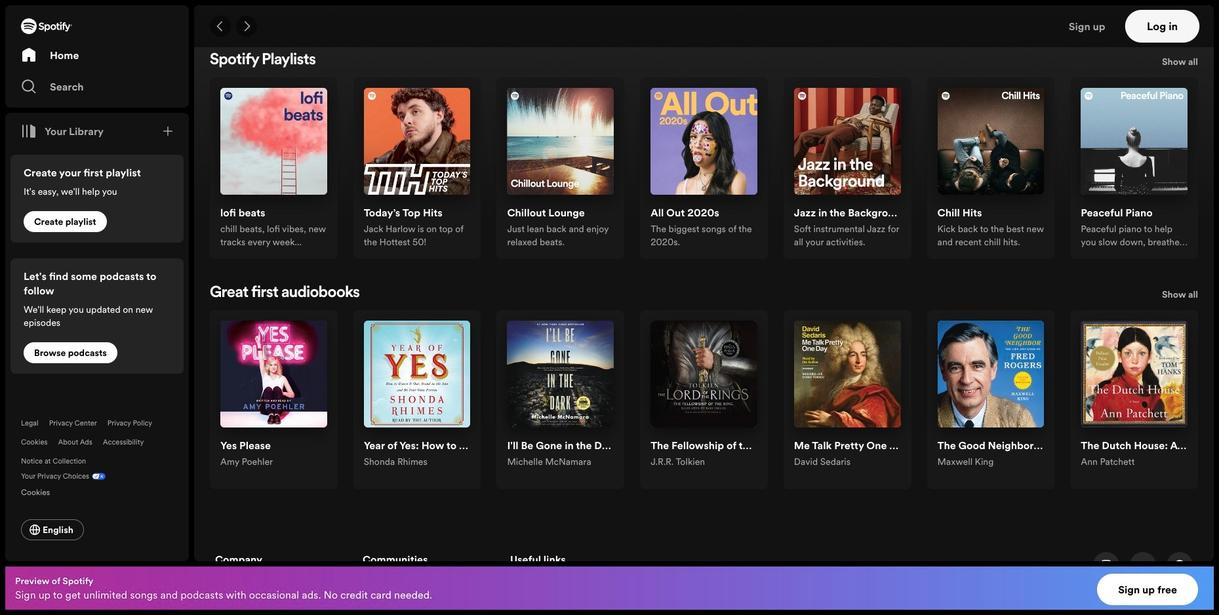 Task type: describe. For each thing, give the bounding box(es) containing it.
spotify image
[[21, 18, 72, 34]]

top bar and user menu element
[[194, 5, 1215, 47]]

go forward image
[[241, 21, 252, 31]]

main element
[[5, 5, 189, 562]]

go back image
[[215, 21, 226, 31]]



Task type: vqa. For each thing, say whether or not it's contained in the screenshot.
Go forward Icon
yes



Task type: locate. For each thing, give the bounding box(es) containing it.
spotify - web player: music for everyone element
[[194, 47, 1215, 615]]

twitter image
[[1138, 560, 1149, 571]]

great first audiobooks element
[[210, 285, 1199, 489]]

instagram image
[[1102, 560, 1112, 571]]

spotify playlists element
[[210, 52, 1199, 259]]

facebook image
[[1175, 560, 1186, 571]]



